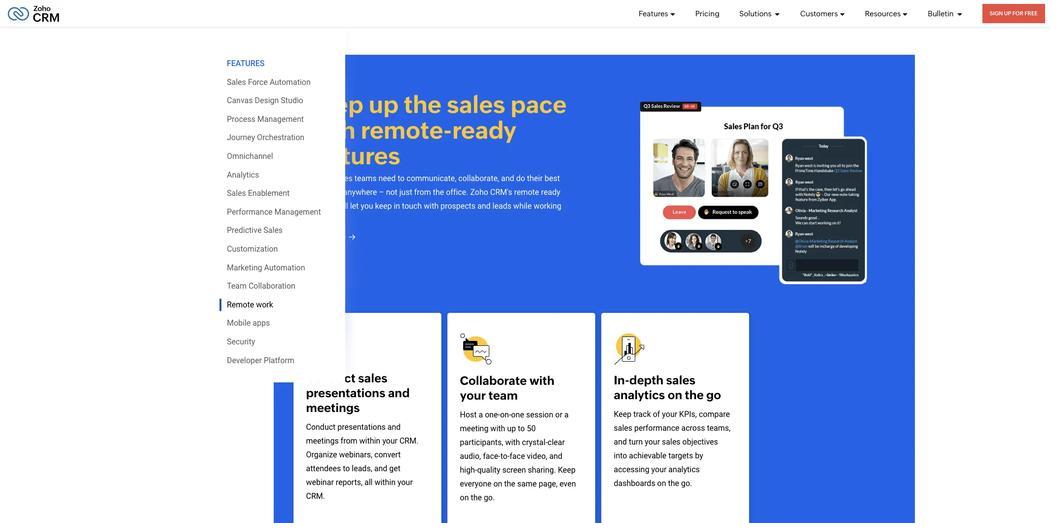 Task type: locate. For each thing, give the bounding box(es) containing it.
1 vertical spatial conduct
[[306, 423, 336, 432]]

work
[[306, 187, 323, 197], [256, 300, 273, 309]]

pace
[[511, 91, 567, 118]]

achievable
[[629, 451, 667, 461]]

zoho crm logo image
[[7, 3, 60, 24]]

mobile
[[227, 318, 251, 328]]

up
[[369, 91, 399, 118], [507, 424, 516, 433]]

analytics down 'targets'
[[669, 465, 700, 474]]

conduct
[[306, 372, 356, 385], [306, 423, 336, 432]]

across
[[682, 424, 705, 433]]

to
[[398, 174, 405, 183], [518, 424, 525, 433], [343, 464, 350, 473]]

learn more
[[306, 232, 346, 242]]

features up teams
[[306, 142, 401, 170]]

meetings
[[306, 401, 360, 415], [306, 436, 339, 446]]

with inside remote ready features will let you keep in touch with prospects and leads while working remotely.
[[424, 201, 439, 211]]

free
[[1025, 10, 1038, 16]]

zoho
[[471, 187, 489, 197]]

keep right studio
[[306, 91, 364, 118]]

on up kpis, in the bottom of the page
[[668, 389, 683, 402]]

on down quality
[[494, 479, 503, 489]]

1 vertical spatial sales
[[227, 189, 246, 198]]

1 vertical spatial keep
[[614, 410, 632, 419]]

conduct inside conduct presentations and meetings from within your crm. organize webinars, convert attendees to leads, and get webinar reports, all within your crm.
[[306, 423, 336, 432]]

sales inside keep up the sales pace with remote-ready features
[[447, 91, 506, 118]]

1 vertical spatial ready
[[541, 187, 561, 197]]

0 horizontal spatial keep
[[306, 91, 364, 118]]

get
[[390, 464, 401, 473]]

participants,
[[460, 438, 504, 447]]

from down communicate,
[[414, 187, 431, 197]]

automation up collaboration
[[264, 263, 305, 272]]

your down performance
[[645, 437, 660, 447]]

features
[[227, 59, 265, 68]]

0 vertical spatial features
[[306, 142, 401, 170]]

solutions
[[740, 9, 774, 18]]

enablement
[[248, 189, 290, 198]]

within up webinars,
[[360, 436, 381, 446]]

on
[[668, 389, 683, 402], [658, 479, 667, 488], [494, 479, 503, 489], [460, 493, 469, 503]]

need
[[379, 174, 396, 183]]

1 vertical spatial up
[[507, 424, 516, 433]]

0 vertical spatial conduct
[[306, 372, 356, 385]]

keep
[[306, 91, 364, 118], [614, 410, 632, 419], [558, 466, 576, 475]]

keep up even
[[558, 466, 576, 475]]

your down the get
[[398, 478, 413, 487]]

a
[[479, 410, 483, 420], [565, 410, 569, 420]]

0 vertical spatial meetings
[[306, 401, 360, 415]]

menu shadow image
[[345, 0, 360, 421]]

0 vertical spatial analytics
[[614, 389, 665, 402]]

keep left track
[[614, 410, 632, 419]]

bulletin
[[928, 9, 956, 18]]

sales up "canvas"
[[227, 77, 246, 87]]

0 horizontal spatial go.
[[484, 493, 495, 503]]

crm. down 'webinar'
[[306, 492, 325, 501]]

2 vertical spatial keep
[[558, 466, 576, 475]]

to inside today's sales teams need to communicate, collaborate, and do their best work from anywhere – not just from the office.
[[398, 174, 405, 183]]

to inside host a one-on-one session or a meeting with up to 50 participants, with crystal-clear audio, face-to-face video, and high-quality screen sharing. keep everyone on the same page, even on the go.
[[518, 424, 525, 433]]

sales down performance management
[[264, 226, 283, 235]]

from up webinars,
[[341, 436, 358, 446]]

performance
[[227, 207, 273, 217]]

office.
[[446, 187, 469, 197]]

1 features from the top
[[306, 142, 401, 170]]

in
[[394, 201, 400, 211]]

from
[[325, 187, 342, 197], [414, 187, 431, 197], [341, 436, 358, 446]]

crm's
[[490, 187, 512, 197]]

objectives
[[683, 437, 718, 447]]

work down today's
[[306, 187, 323, 197]]

sales down analytics
[[227, 189, 246, 198]]

1 vertical spatial to
[[518, 424, 525, 433]]

management for process management
[[258, 114, 304, 124]]

communicate,
[[407, 174, 457, 183]]

go.
[[682, 479, 693, 488], [484, 493, 495, 503]]

0 horizontal spatial crm.
[[306, 492, 325, 501]]

0 vertical spatial keep
[[306, 91, 364, 118]]

1 vertical spatial analytics
[[669, 465, 700, 474]]

your up host
[[460, 389, 486, 402]]

audio,
[[460, 452, 481, 461]]

1 vertical spatial crm.
[[306, 492, 325, 501]]

management up learn
[[275, 207, 321, 217]]

0 vertical spatial work
[[306, 187, 323, 197]]

solutions link
[[740, 0, 781, 27]]

to left 50
[[518, 424, 525, 433]]

keep inside keep up the sales pace with remote-ready features
[[306, 91, 364, 118]]

0 horizontal spatial to
[[343, 464, 350, 473]]

keep inside host a one-on-one session or a meeting with up to 50 participants, with crystal-clear audio, face-to-face video, and high-quality screen sharing. keep everyone on the same page, even on the go.
[[558, 466, 576, 475]]

even
[[560, 479, 576, 489]]

go. inside host a one-on-one session or a meeting with up to 50 participants, with crystal-clear audio, face-to-face video, and high-quality screen sharing. keep everyone on the same page, even on the go.
[[484, 493, 495, 503]]

management up orchestration
[[258, 114, 304, 124]]

0 vertical spatial crm.
[[400, 436, 419, 446]]

collaborate
[[460, 374, 527, 388]]

0 vertical spatial presentations
[[306, 387, 386, 400]]

0 horizontal spatial a
[[479, 410, 483, 420]]

features up remotely.
[[306, 201, 335, 211]]

0 vertical spatial to
[[398, 174, 405, 183]]

remote
[[227, 300, 254, 309]]

keep for remote-
[[306, 91, 364, 118]]

0 vertical spatial automation
[[270, 77, 311, 87]]

1 horizontal spatial work
[[306, 187, 323, 197]]

1 vertical spatial work
[[256, 300, 273, 309]]

1 meetings from the top
[[306, 401, 360, 415]]

sign up for free link
[[983, 4, 1046, 23]]

ready up the collaborate,
[[452, 116, 517, 144]]

design
[[255, 96, 279, 105]]

1 horizontal spatial analytics
[[669, 465, 700, 474]]

2 conduct from the top
[[306, 423, 336, 432]]

go. down 'targets'
[[682, 479, 693, 488]]

–
[[379, 187, 384, 197]]

with
[[306, 116, 356, 144], [424, 201, 439, 211], [530, 374, 555, 388], [491, 424, 505, 433], [506, 438, 520, 447]]

go. down everyone at the left
[[484, 493, 495, 503]]

1 horizontal spatial ready
[[541, 187, 561, 197]]

2 vertical spatial sales
[[264, 226, 283, 235]]

presentations
[[306, 387, 386, 400], [338, 423, 386, 432]]

canvas
[[227, 96, 253, 105]]

1 conduct from the top
[[306, 372, 356, 385]]

1 horizontal spatial up
[[507, 424, 516, 433]]

1 vertical spatial features
[[306, 201, 335, 211]]

same
[[518, 479, 537, 489]]

conduct for conduct presentations and meetings from within your crm. organize webinars, convert attendees to leads, and get webinar reports, all within your crm.
[[306, 423, 336, 432]]

to up reports,
[[343, 464, 350, 473]]

1 horizontal spatial a
[[565, 410, 569, 420]]

0 horizontal spatial up
[[369, 91, 399, 118]]

2 features from the top
[[306, 201, 335, 211]]

conduct for conduct sales presentations and meetings
[[306, 372, 356, 385]]

security
[[227, 337, 255, 346]]

2 horizontal spatial to
[[518, 424, 525, 433]]

team collaboration
[[227, 281, 296, 291]]

you
[[361, 201, 373, 211]]

within
[[360, 436, 381, 446], [375, 478, 396, 487]]

2 meetings from the top
[[306, 436, 339, 446]]

sales enablement
[[227, 189, 290, 198]]

crm.
[[400, 436, 419, 446], [306, 492, 325, 501]]

conduct inside conduct sales presentations and meetings
[[306, 372, 356, 385]]

in-
[[614, 374, 630, 387]]

on down everyone at the left
[[460, 493, 469, 503]]

1 horizontal spatial to
[[398, 174, 405, 183]]

teams,
[[707, 424, 731, 433]]

host
[[460, 410, 477, 420]]

analytics down depth
[[614, 389, 665, 402]]

0 vertical spatial within
[[360, 436, 381, 446]]

keep inside keep track of your kpis, compare sales performance across teams, and turn your sales objectives into achievable targets by accessing your analytics dashboards on the go.
[[614, 410, 632, 419]]

0 vertical spatial management
[[258, 114, 304, 124]]

1 horizontal spatial keep
[[558, 466, 576, 475]]

canvas design studio
[[227, 96, 303, 105]]

and inside keep track of your kpis, compare sales performance across teams, and turn your sales objectives into achievable targets by accessing your analytics dashboards on the go.
[[614, 437, 627, 447]]

working
[[534, 201, 562, 211]]

to right need
[[398, 174, 405, 183]]

0 vertical spatial ready
[[452, 116, 517, 144]]

customers
[[801, 9, 838, 18]]

work up 'apps'
[[256, 300, 273, 309]]

features
[[639, 9, 669, 18]]

webinars,
[[339, 450, 373, 460]]

1 vertical spatial presentations
[[338, 423, 386, 432]]

marketing automation
[[227, 263, 305, 272]]

on right dashboards
[[658, 479, 667, 488]]

1 vertical spatial meetings
[[306, 436, 339, 446]]

on inside 'in-depth sales analytics on the go'
[[668, 389, 683, 402]]

0 horizontal spatial analytics
[[614, 389, 665, 402]]

0 horizontal spatial ready
[[452, 116, 517, 144]]

a left one-
[[479, 410, 483, 420]]

team
[[227, 281, 247, 291]]

not
[[386, 187, 398, 197]]

team
[[489, 389, 518, 402]]

2 horizontal spatial keep
[[614, 410, 632, 419]]

ready down best
[[541, 187, 561, 197]]

accessing
[[614, 465, 650, 474]]

page,
[[539, 479, 558, 489]]

0 vertical spatial go.
[[682, 479, 693, 488]]

crm. up convert
[[400, 436, 419, 446]]

the inside 'in-depth sales analytics on the go'
[[685, 389, 704, 402]]

journey
[[227, 133, 255, 142]]

management
[[258, 114, 304, 124], [275, 207, 321, 217]]

1 vertical spatial management
[[275, 207, 321, 217]]

by
[[695, 451, 704, 461]]

let
[[350, 201, 359, 211]]

leads,
[[352, 464, 372, 473]]

1 horizontal spatial go.
[[682, 479, 693, 488]]

collaborate,
[[459, 174, 499, 183]]

marketing
[[227, 263, 262, 272]]

go
[[707, 389, 722, 402]]

2 vertical spatial to
[[343, 464, 350, 473]]

on inside keep track of your kpis, compare sales performance across teams, and turn your sales objectives into achievable targets by accessing your analytics dashboards on the go.
[[658, 479, 667, 488]]

and inside conduct sales presentations and meetings
[[388, 387, 410, 400]]

features link
[[639, 0, 676, 27]]

automation up studio
[[270, 77, 311, 87]]

apps
[[253, 318, 270, 328]]

remotely.
[[306, 215, 338, 224]]

go. inside keep track of your kpis, compare sales performance across teams, and turn your sales objectives into achievable targets by accessing your analytics dashboards on the go.
[[682, 479, 693, 488]]

keep up the sales pace with remote-ready features
[[306, 91, 567, 170]]

meetings inside conduct presentations and meetings from within your crm. organize webinars, convert attendees to leads, and get webinar reports, all within your crm.
[[306, 436, 339, 446]]

track
[[634, 410, 651, 419]]

ready inside remote ready features will let you keep in touch with prospects and leads while working remotely.
[[541, 187, 561, 197]]

a right the or
[[565, 410, 569, 420]]

best
[[545, 174, 560, 183]]

0 vertical spatial up
[[369, 91, 399, 118]]

presentations inside conduct sales presentations and meetings
[[306, 387, 386, 400]]

sales
[[447, 91, 506, 118], [334, 174, 353, 183], [358, 372, 388, 385], [667, 374, 696, 387], [614, 424, 633, 433], [662, 437, 681, 447]]

0 vertical spatial sales
[[227, 77, 246, 87]]

1 vertical spatial go.
[[484, 493, 495, 503]]

ready inside keep up the sales pace with remote-ready features
[[452, 116, 517, 144]]

sharing.
[[528, 466, 556, 475]]

within right all
[[375, 478, 396, 487]]



Task type: describe. For each thing, give the bounding box(es) containing it.
the inside keep up the sales pace with remote-ready features
[[404, 91, 442, 118]]

up
[[1005, 10, 1012, 16]]

conduct presentations and meetings from within your crm. organize webinars, convert attendees to leads, and get webinar reports, all within your crm.
[[306, 423, 419, 501]]

and inside remote ready features will let you keep in touch with prospects and leads while working remotely.
[[478, 201, 491, 211]]

and inside host a one-on-one session or a meeting with up to 50 participants, with crystal-clear audio, face-to-face video, and high-quality screen sharing. keep everyone on the same page, even on the go.
[[550, 452, 563, 461]]

1 a from the left
[[479, 410, 483, 420]]

face
[[510, 452, 525, 461]]

video,
[[527, 452, 548, 461]]

will
[[337, 201, 348, 211]]

remote-
[[361, 116, 453, 144]]

collaborate with your team
[[460, 374, 555, 402]]

sales inside conduct sales presentations and meetings
[[358, 372, 388, 385]]

webinar
[[306, 478, 334, 487]]

sign
[[990, 10, 1003, 16]]

analytics
[[227, 170, 259, 179]]

conduct sales presentations and meetings
[[306, 372, 410, 415]]

keep for sales
[[614, 410, 632, 419]]

clear
[[548, 438, 565, 447]]

to inside conduct presentations and meetings from within your crm. organize webinars, convert attendees to leads, and get webinar reports, all within your crm.
[[343, 464, 350, 473]]

your right the of
[[662, 410, 678, 419]]

sales for sales enablement
[[227, 189, 246, 198]]

teams
[[355, 174, 377, 183]]

your up convert
[[383, 436, 398, 446]]

their
[[527, 174, 543, 183]]

pricing
[[696, 9, 720, 18]]

omnichannel
[[227, 151, 273, 161]]

more
[[328, 232, 346, 242]]

features inside remote ready features will let you keep in touch with prospects and leads while working remotely.
[[306, 201, 335, 211]]

platform
[[264, 356, 295, 365]]

with inside keep up the sales pace with remote-ready features
[[306, 116, 356, 144]]

the inside today's sales teams need to communicate, collaborate, and do their best work from anywhere – not just from the office.
[[433, 187, 444, 197]]

performance
[[635, 424, 680, 433]]

one
[[511, 410, 524, 420]]

leads
[[493, 201, 512, 211]]

work inside today's sales teams need to communicate, collaborate, and do their best work from anywhere – not just from the office.
[[306, 187, 323, 197]]

depth
[[630, 374, 664, 387]]

while
[[514, 201, 532, 211]]

process management
[[227, 114, 304, 124]]

face-
[[483, 452, 501, 461]]

analytics inside keep track of your kpis, compare sales performance across teams, and turn your sales objectives into achievable targets by accessing your analytics dashboards on the go.
[[669, 465, 700, 474]]

and inside today's sales teams need to communicate, collaborate, and do their best work from anywhere – not just from the office.
[[501, 174, 514, 183]]

to-
[[501, 452, 510, 461]]

bulletin link
[[928, 0, 963, 27]]

predictive sales
[[227, 226, 283, 235]]

sales for sales force automation
[[227, 77, 246, 87]]

high-
[[460, 466, 477, 475]]

0 horizontal spatial work
[[256, 300, 273, 309]]

up inside host a one-on-one session or a meeting with up to 50 participants, with crystal-clear audio, face-to-face video, and high-quality screen sharing. keep everyone on the same page, even on the go.
[[507, 424, 516, 433]]

do
[[516, 174, 525, 183]]

attendees
[[306, 464, 341, 473]]

remote ready features will let you keep in touch with prospects and leads while working remotely.
[[306, 187, 562, 224]]

studio
[[281, 96, 303, 105]]

resources
[[865, 9, 901, 18]]

session
[[526, 410, 554, 420]]

up inside keep up the sales pace with remote-ready features
[[369, 91, 399, 118]]

learn more link
[[306, 231, 356, 243]]

collaboration
[[249, 281, 296, 291]]

crystal-
[[522, 438, 548, 447]]

force
[[248, 77, 268, 87]]

your down achievable
[[652, 465, 667, 474]]

with inside collaborate with your team
[[530, 374, 555, 388]]

1 horizontal spatial crm.
[[400, 436, 419, 446]]

from up "will"
[[325, 187, 342, 197]]

sign up for free
[[990, 10, 1038, 16]]

your inside collaborate with your team
[[460, 389, 486, 402]]

process
[[227, 114, 256, 124]]

learn
[[306, 232, 326, 242]]

sales inside today's sales teams need to communicate, collaborate, and do their best work from anywhere – not just from the office.
[[334, 174, 353, 183]]

sales meetings and presentations image
[[641, 102, 868, 284]]

prospects
[[441, 201, 476, 211]]

of
[[653, 410, 660, 419]]

from inside conduct presentations and meetings from within your crm. organize webinars, convert attendees to leads, and get webinar reports, all within your crm.
[[341, 436, 358, 446]]

host a one-on-one session or a meeting with up to 50 participants, with crystal-clear audio, face-to-face video, and high-quality screen sharing. keep everyone on the same page, even on the go.
[[460, 410, 576, 503]]

50
[[527, 424, 536, 433]]

management for performance management
[[275, 207, 321, 217]]

all
[[365, 478, 373, 487]]

features inside keep up the sales pace with remote-ready features
[[306, 142, 401, 170]]

screen
[[503, 466, 526, 475]]

convert
[[375, 450, 401, 460]]

remote work
[[227, 300, 273, 309]]

1 vertical spatial automation
[[264, 263, 305, 272]]

touch
[[402, 201, 422, 211]]

remote
[[514, 187, 539, 197]]

targets
[[669, 451, 694, 461]]

predictive
[[227, 226, 262, 235]]

quality
[[477, 466, 501, 475]]

on-
[[500, 410, 511, 420]]

1 vertical spatial within
[[375, 478, 396, 487]]

or
[[556, 410, 563, 420]]

turn
[[629, 437, 643, 447]]

the inside keep track of your kpis, compare sales performance across teams, and turn your sales objectives into achievable targets by accessing your analytics dashboards on the go.
[[668, 479, 680, 488]]

orchestration
[[257, 133, 305, 142]]

presentations inside conduct presentations and meetings from within your crm. organize webinars, convert attendees to leads, and get webinar reports, all within your crm.
[[338, 423, 386, 432]]

developer
[[227, 356, 262, 365]]

2 a from the left
[[565, 410, 569, 420]]

kpis,
[[680, 410, 697, 419]]

sales inside 'in-depth sales analytics on the go'
[[667, 374, 696, 387]]

meetings inside conduct sales presentations and meetings
[[306, 401, 360, 415]]

today's
[[306, 174, 332, 183]]

analytics inside 'in-depth sales analytics on the go'
[[614, 389, 665, 402]]

just
[[400, 187, 413, 197]]

everyone
[[460, 479, 492, 489]]

zoho crm's
[[471, 187, 512, 197]]

organize
[[306, 450, 337, 460]]

today's sales teams need to communicate, collaborate, and do their best work from anywhere – not just from the office.
[[306, 174, 560, 197]]



Task type: vqa. For each thing, say whether or not it's contained in the screenshot.
with within the Collaborate with your team
yes



